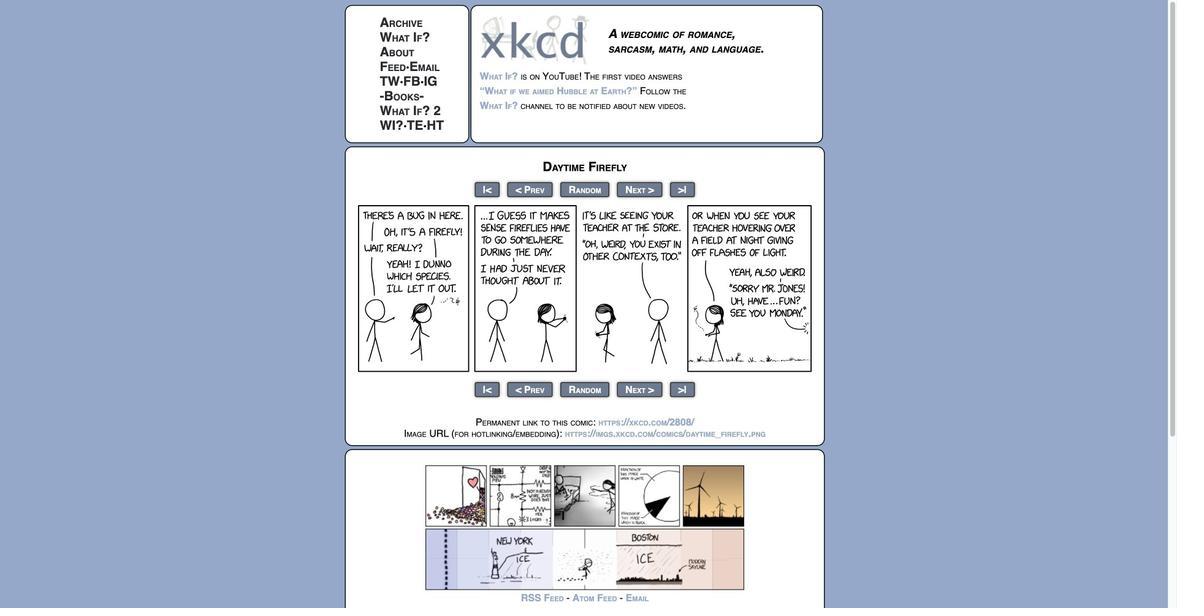 Task type: describe. For each thing, give the bounding box(es) containing it.
xkcd.com logo image
[[480, 14, 593, 65]]

daytime firefly image
[[358, 205, 812, 372]]

selected comics image
[[425, 466, 744, 527]]

earth temperature timeline image
[[425, 529, 744, 591]]



